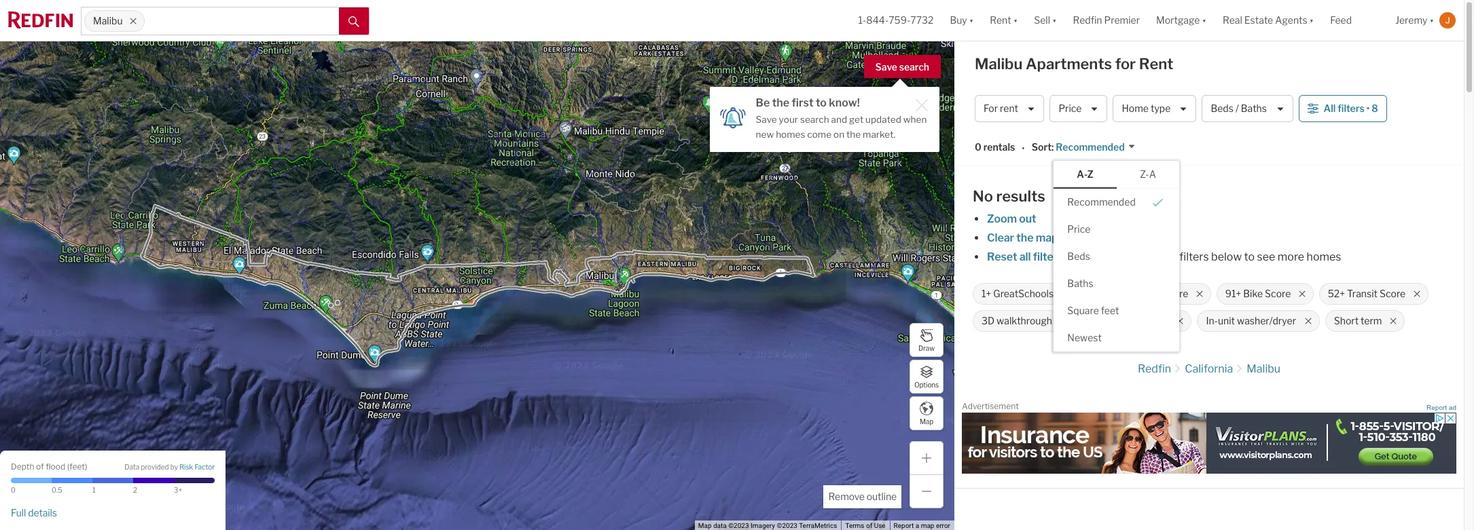 Task type: vqa. For each thing, say whether or not it's contained in the screenshot.
left "Rent"
yes



Task type: describe. For each thing, give the bounding box(es) containing it.
redfin for redfin
[[1138, 363, 1172, 376]]

▾ for rent ▾
[[1014, 15, 1018, 26]]

feed button
[[1323, 0, 1388, 41]]

3d walkthrough & video tour
[[982, 316, 1109, 327]]

beds for beds / baths
[[1212, 103, 1234, 114]]

sell ▾
[[1035, 15, 1057, 26]]

1-844-759-7732
[[859, 15, 934, 26]]

▾ for buy ▾
[[970, 15, 974, 26]]

baths inside dialog
[[1068, 278, 1094, 289]]

greatschools
[[994, 288, 1054, 300]]

save search button
[[864, 55, 941, 78]]

term
[[1362, 316, 1383, 327]]

malibu for malibu link
[[1247, 363, 1281, 376]]

on
[[834, 129, 845, 140]]

91+ bike score
[[1226, 288, 1292, 300]]

one
[[1121, 251, 1140, 264]]

below
[[1212, 251, 1243, 264]]

0 vertical spatial malibu
[[93, 15, 123, 27]]

real
[[1223, 15, 1243, 26]]

newest button
[[1054, 325, 1180, 352]]

error
[[937, 523, 951, 530]]

mortgage
[[1157, 15, 1201, 26]]

video
[[1064, 316, 1089, 327]]

malibu for malibu apartments for rent
[[975, 55, 1023, 73]]

report ad button
[[1427, 404, 1457, 415]]

1 horizontal spatial filters
[[1180, 251, 1210, 264]]

0 for 0
[[11, 487, 16, 495]]

save for save your search and get updated when new homes come on the market.
[[756, 114, 777, 125]]

2
[[133, 487, 137, 495]]

sell
[[1035, 15, 1051, 26]]

risk factor link
[[180, 464, 215, 473]]

square feet
[[1068, 305, 1120, 316]]

transit
[[1348, 288, 1378, 300]]

price button for home type
[[1050, 95, 1108, 122]]

all filters • 8
[[1324, 103, 1379, 114]]

0 horizontal spatial feet
[[69, 462, 85, 472]]

z-a button
[[1117, 161, 1180, 188]]

walk
[[1139, 288, 1161, 300]]

5 ▾ from the left
[[1310, 15, 1315, 26]]

▾ for mortgage ▾
[[1203, 15, 1207, 26]]

your inside zoom out clear the map boundary reset all filters or remove one of your filters below to see more homes
[[1155, 251, 1178, 264]]

bike
[[1244, 288, 1264, 300]]

tour
[[1091, 316, 1109, 327]]

get
[[850, 114, 864, 125]]

of for terms of use
[[867, 523, 873, 530]]

map inside zoom out clear the map boundary reset all filters or remove one of your filters below to see more homes
[[1036, 232, 1059, 245]]

• for filters
[[1367, 103, 1371, 114]]

or
[[1067, 251, 1078, 264]]

1 vertical spatial map
[[921, 523, 935, 530]]

beds / baths button
[[1203, 95, 1294, 122]]

come
[[808, 129, 832, 140]]

zoom out clear the map boundary reset all filters or remove one of your filters below to see more homes
[[988, 213, 1342, 264]]

score for 52+ transit score
[[1380, 288, 1406, 300]]

home type button
[[1114, 95, 1197, 122]]

&
[[1055, 316, 1062, 327]]

terms of use
[[846, 523, 886, 530]]

price for beds
[[1068, 223, 1091, 235]]

search inside button
[[900, 61, 930, 73]]

first
[[792, 97, 814, 109]]

unit
[[1219, 316, 1236, 327]]

0 rentals •
[[975, 142, 1025, 154]]

• for rentals
[[1023, 143, 1025, 154]]

know!
[[829, 97, 860, 109]]

1 ©2023 from the left
[[729, 523, 749, 530]]

see
[[1258, 251, 1276, 264]]

results
[[997, 188, 1046, 205]]

▾ for sell ▾
[[1053, 15, 1057, 26]]

save for save search
[[876, 61, 898, 73]]

google image
[[3, 513, 48, 531]]

report for report a map error
[[894, 523, 914, 530]]

1-844-759-7732 link
[[859, 15, 934, 26]]

zoom
[[988, 213, 1018, 226]]

remove
[[829, 491, 865, 503]]

depth
[[11, 462, 34, 472]]

0 horizontal spatial the
[[773, 97, 790, 109]]

sell ▾ button
[[1026, 0, 1065, 41]]

mortgage ▾
[[1157, 15, 1207, 26]]

buy ▾ button
[[942, 0, 982, 41]]

for
[[1116, 55, 1137, 73]]

malibu link
[[1247, 363, 1281, 376]]

options button
[[910, 360, 944, 394]]

reset
[[988, 251, 1018, 264]]

buy ▾
[[951, 15, 974, 26]]

0 horizontal spatial filters
[[1034, 251, 1064, 264]]

3+
[[174, 487, 182, 495]]

0 for 0 rentals •
[[975, 142, 982, 153]]

for rent
[[984, 103, 1019, 114]]

updated
[[866, 114, 902, 125]]

rent ▾ button
[[982, 0, 1026, 41]]

in-
[[1207, 316, 1219, 327]]

rent inside dropdown button
[[990, 15, 1012, 26]]

2 recommended button from the top
[[1054, 189, 1180, 216]]

z-a
[[1141, 168, 1157, 180]]

be the first to know! dialog
[[710, 79, 940, 152]]

all
[[1020, 251, 1032, 264]]

price button for beds
[[1054, 216, 1180, 243]]

type
[[1151, 103, 1171, 114]]

ad
[[1450, 404, 1457, 412]]

91+
[[1226, 288, 1242, 300]]

user photo image
[[1440, 12, 1457, 29]]

map for map
[[920, 418, 934, 426]]

844-
[[867, 15, 889, 26]]

score for 18+ walk score
[[1163, 288, 1189, 300]]

to inside be the first to know! dialog
[[816, 97, 827, 109]]

more
[[1278, 251, 1305, 264]]

newest
[[1068, 332, 1102, 344]]

home type
[[1123, 103, 1171, 114]]

for
[[984, 103, 999, 114]]

rating
[[1056, 288, 1082, 300]]

data
[[714, 523, 727, 530]]

feet inside button
[[1102, 305, 1120, 316]]

a-z button
[[1054, 162, 1117, 189]]

jeremy
[[1396, 15, 1428, 26]]

report for report ad
[[1427, 404, 1448, 412]]

a-
[[1078, 168, 1088, 180]]

recommended for 2nd recommended button from the bottom of the page
[[1056, 142, 1125, 153]]

recommended for 1st recommended button from the bottom of the page
[[1068, 196, 1136, 208]]

1+ greatschools rating
[[982, 288, 1082, 300]]

by
[[170, 464, 178, 472]]

sort :
[[1032, 142, 1054, 153]]

no results
[[973, 188, 1046, 205]]

california
[[1186, 363, 1234, 376]]

1 recommended button from the top
[[1054, 141, 1136, 154]]

remove malibu image
[[129, 17, 137, 25]]

short term
[[1335, 316, 1383, 327]]

new
[[756, 129, 774, 140]]



Task type: locate. For each thing, give the bounding box(es) containing it.
price up or
[[1068, 223, 1091, 235]]

of left flood
[[36, 462, 44, 472]]

washer/dryer
[[1238, 316, 1297, 327]]

data provided by risk factor
[[125, 464, 215, 472]]

remove short term image
[[1390, 317, 1398, 326]]

0 up full at the bottom left of the page
[[11, 487, 16, 495]]

1 vertical spatial of
[[36, 462, 44, 472]]

2 horizontal spatial filters
[[1339, 103, 1365, 114]]

0 vertical spatial price
[[1059, 103, 1082, 114]]

report left ad
[[1427, 404, 1448, 412]]

price inside dialog
[[1068, 223, 1091, 235]]

map data ©2023  imagery ©2023 terrametrics
[[699, 523, 838, 530]]

of inside zoom out clear the map boundary reset all filters or remove one of your filters below to see more homes
[[1142, 251, 1153, 264]]

redfin for redfin premier
[[1074, 15, 1103, 26]]

no
[[973, 188, 994, 205]]

map right 'a'
[[921, 523, 935, 530]]

score left remove 91+ bike score icon
[[1266, 288, 1292, 300]]

map region
[[0, 0, 1027, 531]]

report inside button
[[1427, 404, 1448, 412]]

0 vertical spatial your
[[779, 114, 799, 125]]

rent ▾
[[990, 15, 1018, 26]]

0 horizontal spatial malibu
[[93, 15, 123, 27]]

the right be
[[773, 97, 790, 109]]

1-
[[859, 15, 867, 26]]

recommended down z
[[1068, 196, 1136, 208]]

1 horizontal spatial rent
[[1140, 55, 1174, 73]]

0 vertical spatial homes
[[776, 129, 806, 140]]

:
[[1052, 142, 1054, 153]]

1
[[92, 487, 96, 495]]

malibu down rent ▾ dropdown button
[[975, 55, 1023, 73]]

▾ right sell
[[1053, 15, 1057, 26]]

provided
[[141, 464, 169, 472]]

baths up square
[[1068, 278, 1094, 289]]

1 horizontal spatial redfin
[[1138, 363, 1172, 376]]

filters right all
[[1339, 103, 1365, 114]]

market.
[[863, 129, 896, 140]]

0 horizontal spatial beds
[[1068, 251, 1091, 262]]

report left 'a'
[[894, 523, 914, 530]]

2 ▾ from the left
[[1014, 15, 1018, 26]]

1 horizontal spatial ©2023
[[777, 523, 798, 530]]

0 horizontal spatial rent
[[990, 15, 1012, 26]]

home
[[1123, 103, 1149, 114]]

0 vertical spatial to
[[816, 97, 827, 109]]

a
[[1150, 168, 1157, 180]]

1 vertical spatial save
[[756, 114, 777, 125]]

0 vertical spatial report
[[1427, 404, 1448, 412]]

1 vertical spatial your
[[1155, 251, 1178, 264]]

feet right square
[[1102, 305, 1120, 316]]

1+
[[982, 288, 992, 300]]

0 horizontal spatial map
[[699, 523, 712, 530]]

when
[[904, 114, 927, 125]]

filters inside button
[[1339, 103, 1365, 114]]

homes inside save your search and get updated when new homes come on the market.
[[776, 129, 806, 140]]

remove 91+ bike score image
[[1299, 290, 1307, 298]]

california link
[[1186, 363, 1234, 376]]

redfin left premier
[[1074, 15, 1103, 26]]

remove outline
[[829, 491, 897, 503]]

0 horizontal spatial of
[[36, 462, 44, 472]]

draw button
[[910, 324, 944, 358]]

redfin inside button
[[1074, 15, 1103, 26]]

of for depth of flood ( feet )
[[36, 462, 44, 472]]

imagery
[[751, 523, 776, 530]]

feet right flood
[[69, 462, 85, 472]]

1 vertical spatial feet
[[69, 462, 85, 472]]

3d
[[982, 316, 995, 327]]

price button down malibu apartments for rent at right
[[1050, 95, 1108, 122]]

factor
[[195, 464, 215, 472]]

recommended button up z
[[1054, 141, 1136, 154]]

4 ▾ from the left
[[1203, 15, 1207, 26]]

map for map data ©2023  imagery ©2023 terrametrics
[[699, 523, 712, 530]]

0 left rentals
[[975, 142, 982, 153]]

1 vertical spatial baths
[[1068, 278, 1094, 289]]

details
[[28, 508, 57, 519]]

report ad
[[1427, 404, 1457, 412]]

redfin premier button
[[1065, 0, 1149, 41]]

to left see
[[1245, 251, 1256, 264]]

ad region
[[962, 413, 1457, 474]]

1 vertical spatial the
[[847, 129, 861, 140]]

your
[[779, 114, 799, 125], [1155, 251, 1178, 264]]

rent ▾ button
[[990, 0, 1018, 41]]

0 vertical spatial map
[[920, 418, 934, 426]]

2 horizontal spatial of
[[1142, 251, 1153, 264]]

0 horizontal spatial your
[[779, 114, 799, 125]]

0 vertical spatial the
[[773, 97, 790, 109]]

estate
[[1245, 15, 1274, 26]]

0 horizontal spatial redfin
[[1074, 15, 1103, 26]]

feed
[[1331, 15, 1353, 26]]

1 vertical spatial to
[[1245, 251, 1256, 264]]

0 vertical spatial recommended
[[1056, 142, 1125, 153]]

square feet button
[[1054, 297, 1180, 325]]

1 horizontal spatial baths
[[1242, 103, 1268, 114]]

0 horizontal spatial 0
[[11, 487, 16, 495]]

▾ for jeremy ▾
[[1430, 15, 1435, 26]]

full details
[[11, 508, 57, 519]]

1 vertical spatial price button
[[1054, 216, 1180, 243]]

remove in-unit washer/dryer image
[[1305, 317, 1313, 326]]

homes inside zoom out clear the map boundary reset all filters or remove one of your filters below to see more homes
[[1307, 251, 1342, 264]]

dialog containing a-z
[[1054, 161, 1180, 352]]

redfin
[[1074, 15, 1103, 26], [1138, 363, 1172, 376]]

remove 18+ walk score image
[[1196, 290, 1204, 298]]

• inside 0 rentals •
[[1023, 143, 1025, 154]]

outline
[[867, 491, 897, 503]]

0 vertical spatial redfin
[[1074, 15, 1103, 26]]

759-
[[889, 15, 911, 26]]

▾ right mortgage
[[1203, 15, 1207, 26]]

8
[[1373, 103, 1379, 114]]

6 ▾ from the left
[[1430, 15, 1435, 26]]

1 vertical spatial map
[[699, 523, 712, 530]]

price button up one
[[1054, 216, 1180, 243]]

score
[[1163, 288, 1189, 300], [1266, 288, 1292, 300], [1380, 288, 1406, 300]]

1 vertical spatial recommended
[[1068, 196, 1136, 208]]

0 vertical spatial search
[[900, 61, 930, 73]]

©2023 right data
[[729, 523, 749, 530]]

2 horizontal spatial malibu
[[1247, 363, 1281, 376]]

0 horizontal spatial to
[[816, 97, 827, 109]]

0 vertical spatial beds
[[1212, 103, 1234, 114]]

beds down boundary
[[1068, 251, 1091, 262]]

1 horizontal spatial homes
[[1307, 251, 1342, 264]]

1 horizontal spatial map
[[1036, 232, 1059, 245]]

baths
[[1242, 103, 1268, 114], [1068, 278, 1094, 289]]

real estate agents ▾ button
[[1215, 0, 1323, 41]]

• left 8
[[1367, 103, 1371, 114]]

redfin link
[[1138, 363, 1172, 376]]

buy ▾ button
[[951, 0, 974, 41]]

0 vertical spatial feet
[[1102, 305, 1120, 316]]

2 ©2023 from the left
[[777, 523, 798, 530]]

0 horizontal spatial score
[[1163, 288, 1189, 300]]

depth of flood ( feet )
[[11, 462, 87, 472]]

flood
[[46, 462, 65, 472]]

1 horizontal spatial the
[[847, 129, 861, 140]]

beds for beds
[[1068, 251, 1091, 262]]

1 horizontal spatial feet
[[1102, 305, 1120, 316]]

save inside save your search and get updated when new homes come on the market.
[[756, 114, 777, 125]]

0 horizontal spatial map
[[921, 523, 935, 530]]

2 horizontal spatial score
[[1380, 288, 1406, 300]]

walkthrough
[[997, 316, 1053, 327]]

search inside save your search and get updated when new homes come on the market.
[[801, 114, 830, 125]]

2 score from the left
[[1266, 288, 1292, 300]]

1 vertical spatial redfin
[[1138, 363, 1172, 376]]

your right one
[[1155, 251, 1178, 264]]

remove 52+ transit score image
[[1414, 290, 1422, 298]]

2 horizontal spatial the
[[1017, 232, 1034, 245]]

and
[[832, 114, 848, 125]]

▾ left user photo
[[1430, 15, 1435, 26]]

filters
[[1339, 103, 1365, 114], [1034, 251, 1064, 264], [1180, 251, 1210, 264]]

▾ right buy
[[970, 15, 974, 26]]

0 horizontal spatial save
[[756, 114, 777, 125]]

dialog
[[1054, 161, 1180, 352]]

clear
[[988, 232, 1015, 245]]

rent right buy ▾
[[990, 15, 1012, 26]]

▾ right agents
[[1310, 15, 1315, 26]]

reset all filters button
[[987, 251, 1065, 264]]

use
[[875, 523, 886, 530]]

1 horizontal spatial report
[[1427, 404, 1448, 412]]

to
[[816, 97, 827, 109], [1245, 251, 1256, 264]]

sell ▾ button
[[1035, 0, 1057, 41]]

clear the map boundary button
[[987, 232, 1110, 245]]

0 horizontal spatial •
[[1023, 143, 1025, 154]]

1 horizontal spatial save
[[876, 61, 898, 73]]

malibu
[[93, 15, 123, 27], [975, 55, 1023, 73], [1247, 363, 1281, 376]]

the inside zoom out clear the map boundary reset all filters or remove one of your filters below to see more homes
[[1017, 232, 1034, 245]]

0 vertical spatial rent
[[990, 15, 1012, 26]]

score left remove 18+ walk score icon
[[1163, 288, 1189, 300]]

boundary
[[1061, 232, 1109, 245]]

recommended button down z
[[1054, 189, 1180, 216]]

save down 844-
[[876, 61, 898, 73]]

1 horizontal spatial search
[[900, 61, 930, 73]]

the up the all
[[1017, 232, 1034, 245]]

map down options
[[920, 418, 934, 426]]

of right one
[[1142, 251, 1153, 264]]

1 vertical spatial report
[[894, 523, 914, 530]]

1 horizontal spatial beds
[[1212, 103, 1234, 114]]

map down out
[[1036, 232, 1059, 245]]

0 vertical spatial map
[[1036, 232, 1059, 245]]

malibu down 'washer/dryer'
[[1247, 363, 1281, 376]]

your down first on the right top
[[779, 114, 799, 125]]

remove outline button
[[824, 486, 902, 509]]

to inside zoom out clear the map boundary reset all filters or remove one of your filters below to see more homes
[[1245, 251, 1256, 264]]

0 vertical spatial price button
[[1050, 95, 1108, 122]]

the right on
[[847, 129, 861, 140]]

your inside save your search and get updated when new homes come on the market.
[[779, 114, 799, 125]]

rent right for
[[1140, 55, 1174, 73]]

rent
[[990, 15, 1012, 26], [1140, 55, 1174, 73]]

search up the come at the top right of page
[[801, 114, 830, 125]]

to right first on the right top
[[816, 97, 827, 109]]

• left sort
[[1023, 143, 1025, 154]]

0 horizontal spatial report
[[894, 523, 914, 530]]

0 horizontal spatial baths
[[1068, 278, 1094, 289]]

redfin premier
[[1074, 15, 1141, 26]]

beds / baths
[[1212, 103, 1268, 114]]

baths button
[[1054, 270, 1180, 297]]

0 vertical spatial 0
[[975, 142, 982, 153]]

map inside 'button'
[[920, 418, 934, 426]]

0 vertical spatial •
[[1367, 103, 1371, 114]]

0 vertical spatial of
[[1142, 251, 1153, 264]]

price down apartments
[[1059, 103, 1082, 114]]

sort
[[1032, 142, 1052, 153]]

1 vertical spatial 0
[[11, 487, 16, 495]]

1 vertical spatial search
[[801, 114, 830, 125]]

price for home type
[[1059, 103, 1082, 114]]

of left the use
[[867, 523, 873, 530]]

recommended button
[[1054, 141, 1136, 154], [1054, 189, 1180, 216]]

0 inside 0 rentals •
[[975, 142, 982, 153]]

beds button
[[1054, 243, 1180, 270]]

2 vertical spatial malibu
[[1247, 363, 1281, 376]]

1 horizontal spatial your
[[1155, 251, 1178, 264]]

▾ left sell
[[1014, 15, 1018, 26]]

be
[[756, 97, 770, 109]]

1 vertical spatial homes
[[1307, 251, 1342, 264]]

filters down clear the map boundary button
[[1034, 251, 1064, 264]]

score for 91+ bike score
[[1266, 288, 1292, 300]]

zoom out button
[[987, 213, 1038, 226]]

• inside button
[[1367, 103, 1371, 114]]

0 vertical spatial save
[[876, 61, 898, 73]]

0 vertical spatial recommended button
[[1054, 141, 1136, 154]]

price button
[[1050, 95, 1108, 122], [1054, 216, 1180, 243]]

map
[[920, 418, 934, 426], [699, 523, 712, 530]]

1 ▾ from the left
[[970, 15, 974, 26]]

data
[[125, 464, 140, 472]]

3 score from the left
[[1380, 288, 1406, 300]]

0 vertical spatial baths
[[1242, 103, 1268, 114]]

baths right /
[[1242, 103, 1268, 114]]

1 vertical spatial recommended button
[[1054, 189, 1180, 216]]

1 vertical spatial malibu
[[975, 55, 1023, 73]]

0 horizontal spatial homes
[[776, 129, 806, 140]]

homes right new
[[776, 129, 806, 140]]

redfin down newest button
[[1138, 363, 1172, 376]]

1 vertical spatial •
[[1023, 143, 1025, 154]]

1 vertical spatial beds
[[1068, 251, 1091, 262]]

malibu left remove malibu icon at top left
[[93, 15, 123, 27]]

save inside save search button
[[876, 61, 898, 73]]

mortgage ▾ button
[[1149, 0, 1215, 41]]

1 horizontal spatial to
[[1245, 251, 1256, 264]]

remove dogs image
[[1177, 317, 1185, 326]]

1 vertical spatial rent
[[1140, 55, 1174, 73]]

draw
[[919, 344, 935, 352]]

18+ walk score
[[1121, 288, 1189, 300]]

1 horizontal spatial •
[[1367, 103, 1371, 114]]

jeremy ▾
[[1396, 15, 1435, 26]]

recommended inside dialog
[[1068, 196, 1136, 208]]

map left data
[[699, 523, 712, 530]]

all filters • 8 button
[[1299, 95, 1388, 122]]

out
[[1020, 213, 1037, 226]]

1 horizontal spatial 0
[[975, 142, 982, 153]]

1 horizontal spatial malibu
[[975, 55, 1023, 73]]

©2023 right imagery
[[777, 523, 798, 530]]

beds left /
[[1212, 103, 1234, 114]]

save your search and get updated when new homes come on the market.
[[756, 114, 927, 140]]

save
[[876, 61, 898, 73], [756, 114, 777, 125]]

filters left below
[[1180, 251, 1210, 264]]

1 horizontal spatial score
[[1266, 288, 1292, 300]]

the inside save your search and get updated when new homes come on the market.
[[847, 129, 861, 140]]

risk
[[180, 464, 193, 472]]

•
[[1367, 103, 1371, 114], [1023, 143, 1025, 154]]

1 horizontal spatial map
[[920, 418, 934, 426]]

search down 7732 on the top of page
[[900, 61, 930, 73]]

homes right 'more'
[[1307, 251, 1342, 264]]

save up new
[[756, 114, 777, 125]]

2 vertical spatial the
[[1017, 232, 1034, 245]]

submit search image
[[349, 16, 360, 27]]

recommended up z
[[1056, 142, 1125, 153]]

score left remove 52+ transit score image
[[1380, 288, 1406, 300]]

1 score from the left
[[1163, 288, 1189, 300]]

rentals
[[984, 142, 1016, 153]]

2 vertical spatial of
[[867, 523, 873, 530]]

3 ▾ from the left
[[1053, 15, 1057, 26]]

0 horizontal spatial ©2023
[[729, 523, 749, 530]]

1 vertical spatial price
[[1068, 223, 1091, 235]]

of
[[1142, 251, 1153, 264], [36, 462, 44, 472], [867, 523, 873, 530]]

0 horizontal spatial search
[[801, 114, 830, 125]]

full
[[11, 508, 26, 519]]

1 horizontal spatial of
[[867, 523, 873, 530]]

None search field
[[145, 7, 339, 35]]



